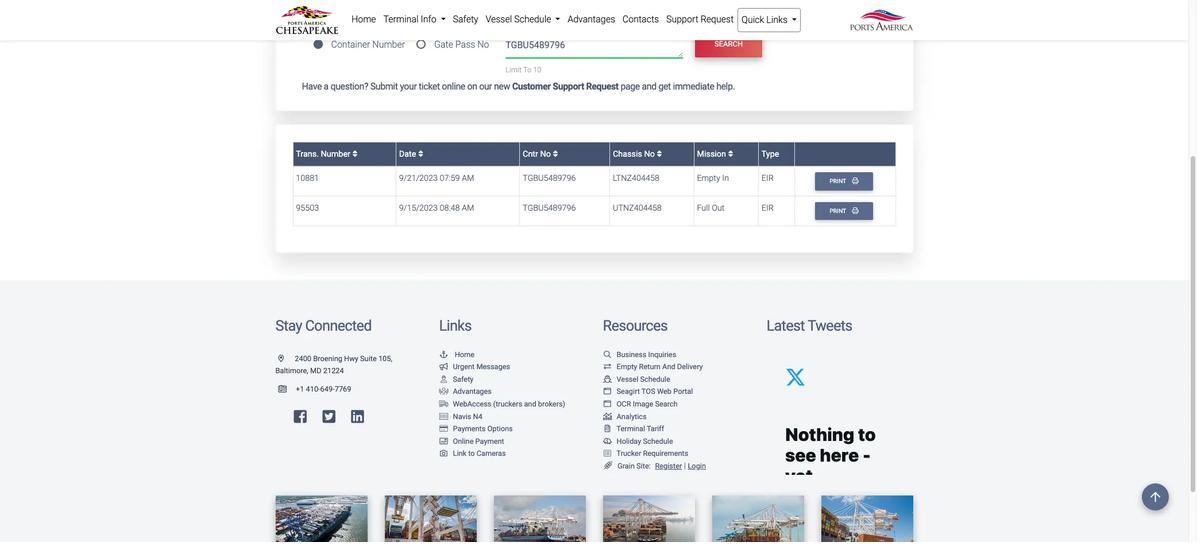 Task type: describe. For each thing, give the bounding box(es) containing it.
info
[[421, 14, 436, 25]]

2 safety from the top
[[453, 375, 474, 384]]

gate
[[434, 39, 453, 50]]

our
[[479, 81, 492, 92]]

trans.
[[296, 149, 319, 159]]

urgent
[[453, 363, 475, 371]]

tgbu5489796 for ltnz404458
[[523, 174, 576, 183]]

grain
[[618, 462, 635, 470]]

trucker requirements
[[617, 449, 688, 458]]

trucker
[[617, 449, 641, 458]]

+1 410-649-7769 link
[[275, 385, 351, 393]]

empty for empty return and delivery
[[617, 363, 637, 371]]

contacts link
[[619, 8, 663, 31]]

have
[[302, 81, 322, 92]]

9/21/2023 07:59 am
[[399, 174, 474, 183]]

navis n4 link
[[439, 412, 482, 421]]

+1
[[296, 385, 304, 393]]

link to cameras link
[[439, 449, 506, 458]]

portal
[[673, 387, 693, 396]]

credit card image
[[439, 426, 448, 433]]

0 horizontal spatial home
[[351, 14, 376, 25]]

n4
[[473, 412, 482, 421]]

sort image for cntr no
[[553, 150, 558, 158]]

payments options
[[453, 425, 513, 433]]

search image
[[603, 351, 612, 359]]

business inquiries
[[617, 350, 676, 359]]

urgent messages
[[453, 363, 510, 371]]

web
[[657, 387, 672, 396]]

immediate
[[673, 81, 714, 92]]

submit
[[370, 81, 398, 92]]

terminal tariff
[[617, 425, 664, 433]]

home link for the terminal info link
[[348, 8, 380, 31]]

GCXU5347485 text field
[[506, 38, 683, 58]]

terminal for terminal info
[[383, 14, 419, 25]]

baltimore,
[[275, 367, 308, 375]]

bells image
[[603, 438, 612, 446]]

search button
[[695, 31, 763, 58]]

10881
[[296, 174, 319, 183]]

payments options link
[[439, 425, 513, 433]]

anchor image
[[439, 351, 448, 359]]

ltnz404458
[[613, 174, 659, 183]]

chassis
[[613, 149, 642, 159]]

register
[[655, 462, 682, 470]]

home link for urgent messages 'link'
[[439, 350, 475, 359]]

no for chassis no
[[644, 149, 655, 159]]

sort image for mission
[[728, 150, 733, 158]]

holiday
[[617, 437, 641, 446]]

1 horizontal spatial home
[[455, 350, 475, 359]]

bullhorn image
[[439, 364, 448, 371]]

print image
[[852, 207, 859, 214]]

help.
[[716, 81, 735, 92]]

0 horizontal spatial no
[[477, 39, 489, 50]]

0 horizontal spatial links
[[439, 317, 471, 334]]

cntr
[[523, 149, 538, 159]]

map marker alt image
[[278, 355, 293, 363]]

hwy
[[344, 354, 358, 363]]

holiday schedule
[[617, 437, 673, 446]]

limit to 10
[[506, 65, 541, 74]]

mission link
[[697, 149, 733, 159]]

quick links
[[742, 14, 790, 25]]

9/21/2023
[[399, 174, 438, 183]]

print for out
[[830, 207, 848, 215]]

terminal tariff link
[[603, 425, 664, 433]]

link
[[453, 449, 466, 458]]

number for trans. number
[[321, 149, 350, 159]]

(truckers
[[493, 400, 522, 408]]

7769
[[335, 385, 351, 393]]

1 horizontal spatial vessel schedule
[[617, 375, 670, 384]]

file invoice image
[[603, 426, 612, 433]]

site:
[[637, 462, 651, 470]]

terminal for terminal tariff
[[617, 425, 645, 433]]

seagirt tos web portal link
[[603, 387, 693, 396]]

am for 9/15/2023 08:48 am
[[462, 203, 474, 213]]

+1 410-649-7769
[[296, 385, 351, 393]]

contacts
[[623, 14, 659, 25]]

analytics
[[617, 412, 647, 421]]

trucker requirements link
[[603, 449, 688, 458]]

ship image
[[603, 376, 612, 383]]

am for 9/21/2023 07:59 am
[[462, 174, 474, 183]]

search inside button
[[715, 40, 743, 48]]

chassis no
[[613, 149, 657, 159]]

utnz404458
[[613, 203, 662, 213]]

options
[[487, 425, 513, 433]]

browser image
[[603, 401, 612, 408]]

grain site: register | login
[[618, 461, 706, 471]]

webaccess
[[453, 400, 491, 408]]

print image
[[852, 178, 859, 184]]

schedule for holiday schedule link
[[643, 437, 673, 446]]

online
[[453, 437, 474, 446]]

0 vertical spatial links
[[766, 14, 788, 25]]

support request
[[666, 14, 734, 25]]

container storage image
[[439, 413, 448, 421]]

connected
[[305, 317, 372, 334]]

seagirt
[[617, 387, 640, 396]]

|
[[684, 461, 686, 471]]

10
[[533, 65, 541, 74]]

latest
[[767, 317, 805, 334]]

0 horizontal spatial vessel schedule link
[[482, 8, 564, 31]]

payment
[[475, 437, 504, 446]]

new
[[494, 81, 510, 92]]

105,
[[378, 354, 392, 363]]

empty for empty in
[[697, 174, 720, 183]]

camera image
[[439, 451, 448, 458]]

limit
[[506, 65, 522, 74]]

hand receiving image
[[439, 389, 448, 396]]

messages
[[476, 363, 510, 371]]

0 horizontal spatial advantages
[[453, 387, 492, 396]]

exchange image
[[603, 364, 612, 371]]

empty return and delivery link
[[603, 363, 703, 371]]

07:59
[[440, 174, 460, 183]]

1 vertical spatial vessel schedule link
[[603, 375, 670, 384]]

sort image for date
[[418, 150, 423, 158]]

quick links link
[[737, 8, 801, 32]]

410-
[[306, 385, 320, 393]]

1 horizontal spatial advantages
[[568, 14, 615, 25]]



Task type: locate. For each thing, give the bounding box(es) containing it.
sort image right cntr on the top
[[553, 150, 558, 158]]

browser image
[[603, 389, 612, 396]]

am
[[462, 174, 474, 183], [462, 203, 474, 213]]

seagirt tos web portal
[[617, 387, 693, 396]]

0 vertical spatial am
[[462, 174, 474, 183]]

eir down the type
[[762, 174, 774, 183]]

support right customer
[[553, 81, 584, 92]]

print for in
[[830, 178, 848, 185]]

link to cameras
[[453, 449, 506, 458]]

business
[[617, 350, 646, 359]]

0 vertical spatial vessel schedule
[[486, 14, 553, 25]]

am right 07:59
[[462, 174, 474, 183]]

no for cntr no
[[540, 149, 551, 159]]

print left print icon
[[830, 178, 848, 185]]

number left sort image in the top left of the page
[[321, 149, 350, 159]]

resources
[[603, 317, 668, 334]]

advantages up webaccess
[[453, 387, 492, 396]]

1 safety from the top
[[453, 14, 478, 25]]

1 vertical spatial print
[[830, 207, 848, 215]]

1 horizontal spatial number
[[372, 39, 405, 50]]

0 vertical spatial schedule
[[514, 14, 551, 25]]

urgent messages link
[[439, 363, 510, 371]]

cntr no
[[523, 149, 553, 159]]

online
[[442, 81, 465, 92]]

schedule up 10
[[514, 14, 551, 25]]

vessel up seagirt
[[617, 375, 638, 384]]

cameras
[[477, 449, 506, 458]]

1 horizontal spatial vessel schedule link
[[603, 375, 670, 384]]

vessel schedule link up seagirt
[[603, 375, 670, 384]]

0 vertical spatial home
[[351, 14, 376, 25]]

home link up urgent
[[439, 350, 475, 359]]

schedule up seagirt tos web portal on the bottom right
[[640, 375, 670, 384]]

no right chassis
[[644, 149, 655, 159]]

navis n4
[[453, 412, 482, 421]]

truck container image
[[439, 401, 448, 408]]

schedule inside "link"
[[514, 14, 551, 25]]

0 vertical spatial home link
[[348, 8, 380, 31]]

sort image up in
[[728, 150, 733, 158]]

4 sort image from the left
[[728, 150, 733, 158]]

0 vertical spatial safety link
[[449, 8, 482, 31]]

2 print from the top
[[830, 207, 848, 215]]

inquiries
[[648, 350, 676, 359]]

terminal info link
[[380, 8, 449, 31]]

0 vertical spatial print
[[830, 178, 848, 185]]

advantages link
[[564, 8, 619, 31], [439, 387, 492, 396]]

print left print image
[[830, 207, 848, 215]]

tgbu5489796 for utnz404458
[[523, 203, 576, 213]]

1 vertical spatial empty
[[617, 363, 637, 371]]

eir
[[762, 174, 774, 183], [762, 203, 774, 213]]

0 vertical spatial print link
[[815, 173, 873, 191]]

3 sort image from the left
[[657, 150, 662, 158]]

safety up pass
[[453, 14, 478, 25]]

user hard hat image
[[439, 376, 448, 383]]

1 vertical spatial advantages
[[453, 387, 492, 396]]

advantages up gcxu5347485 text field
[[568, 14, 615, 25]]

ticket
[[419, 81, 440, 92]]

9/15/2023
[[399, 203, 438, 213]]

request up "search" button on the right
[[701, 14, 734, 25]]

1 vertical spatial links
[[439, 317, 471, 334]]

navis
[[453, 412, 471, 421]]

safety link for the bottommost 'advantages' link
[[439, 375, 474, 384]]

1 vertical spatial vessel
[[617, 375, 638, 384]]

1 vertical spatial eir
[[762, 203, 774, 213]]

1 vertical spatial terminal
[[617, 425, 645, 433]]

1 vertical spatial safety link
[[439, 375, 474, 384]]

mission
[[697, 149, 728, 159]]

go to top image
[[1142, 484, 1169, 511]]

print link down print icon
[[815, 202, 873, 220]]

0 horizontal spatial support
[[553, 81, 584, 92]]

to
[[468, 449, 475, 458]]

1 tgbu5489796 from the top
[[523, 174, 576, 183]]

return
[[639, 363, 661, 371]]

vessel schedule up seagirt tos web portal link on the right
[[617, 375, 670, 384]]

support request link
[[663, 8, 737, 31]]

1 vertical spatial request
[[586, 81, 619, 92]]

0 vertical spatial empty
[[697, 174, 720, 183]]

ocr
[[617, 400, 631, 408]]

1 horizontal spatial vessel
[[617, 375, 638, 384]]

your
[[400, 81, 417, 92]]

safety link
[[449, 8, 482, 31], [439, 375, 474, 384]]

safety
[[453, 14, 478, 25], [453, 375, 474, 384]]

links
[[766, 14, 788, 25], [439, 317, 471, 334]]

support right contacts
[[666, 14, 698, 25]]

safety link for the left vessel schedule "link"
[[449, 8, 482, 31]]

sort image up '9/21/2023'
[[418, 150, 423, 158]]

number
[[372, 39, 405, 50], [321, 149, 350, 159]]

number down "terminal info"
[[372, 39, 405, 50]]

sort image inside chassis no link
[[657, 150, 662, 158]]

1 horizontal spatial links
[[766, 14, 788, 25]]

1 eir from the top
[[762, 174, 774, 183]]

0 vertical spatial tgbu5489796
[[523, 174, 576, 183]]

0 horizontal spatial advantages link
[[439, 387, 492, 396]]

08:48
[[440, 203, 460, 213]]

advantages link up webaccess
[[439, 387, 492, 396]]

webaccess (truckers and brokers)
[[453, 400, 565, 408]]

1 vertical spatial print link
[[815, 202, 873, 220]]

vessel schedule
[[486, 14, 553, 25], [617, 375, 670, 384]]

am right 08:48
[[462, 203, 474, 213]]

links right quick
[[766, 14, 788, 25]]

1 horizontal spatial and
[[642, 81, 657, 92]]

login link
[[688, 462, 706, 470]]

1 vertical spatial am
[[462, 203, 474, 213]]

2 horizontal spatial no
[[644, 149, 655, 159]]

schedule for the bottommost vessel schedule "link"
[[640, 375, 670, 384]]

stay
[[275, 317, 302, 334]]

eir for in
[[762, 174, 774, 183]]

1 vertical spatial tgbu5489796
[[523, 203, 576, 213]]

and
[[642, 81, 657, 92], [524, 400, 536, 408]]

0 horizontal spatial and
[[524, 400, 536, 408]]

facebook square image
[[294, 410, 307, 424]]

print link
[[815, 173, 873, 191], [815, 202, 873, 220]]

linkedin image
[[351, 410, 364, 424]]

eir right out
[[762, 203, 774, 213]]

1 vertical spatial vessel schedule
[[617, 375, 670, 384]]

broening
[[313, 354, 342, 363]]

0 vertical spatial vessel
[[486, 14, 512, 25]]

stay connected
[[275, 317, 372, 334]]

sort image inside the date link
[[418, 150, 423, 158]]

date
[[399, 149, 418, 159]]

request left page
[[586, 81, 619, 92]]

0 horizontal spatial vessel schedule
[[486, 14, 553, 25]]

search
[[715, 40, 743, 48], [655, 400, 678, 408]]

ocr image search
[[617, 400, 678, 408]]

2 sort image from the left
[[553, 150, 558, 158]]

1 vertical spatial search
[[655, 400, 678, 408]]

empty left in
[[697, 174, 720, 183]]

and left brokers)
[[524, 400, 536, 408]]

0 vertical spatial request
[[701, 14, 734, 25]]

analytics image
[[603, 413, 612, 421]]

question?
[[331, 81, 368, 92]]

home up "container number"
[[351, 14, 376, 25]]

links up anchor icon
[[439, 317, 471, 334]]

search down web
[[655, 400, 678, 408]]

vessel up gate pass no
[[486, 14, 512, 25]]

1 vertical spatial support
[[553, 81, 584, 92]]

sort image
[[352, 150, 358, 158]]

credit card front image
[[439, 438, 448, 446]]

sort image
[[418, 150, 423, 158], [553, 150, 558, 158], [657, 150, 662, 158], [728, 150, 733, 158]]

schedule
[[514, 14, 551, 25], [640, 375, 670, 384], [643, 437, 673, 446]]

1 sort image from the left
[[418, 150, 423, 158]]

search down quick
[[715, 40, 743, 48]]

home link up "container number"
[[348, 8, 380, 31]]

latest tweets
[[767, 317, 852, 334]]

sort image right chassis
[[657, 150, 662, 158]]

list alt image
[[603, 451, 612, 458]]

95503
[[296, 203, 319, 213]]

0 horizontal spatial search
[[655, 400, 678, 408]]

customer
[[512, 81, 551, 92]]

0 vertical spatial advantages
[[568, 14, 615, 25]]

pass
[[455, 39, 475, 50]]

0 vertical spatial advantages link
[[564, 8, 619, 31]]

1 vertical spatial advantages link
[[439, 387, 492, 396]]

terminal left the info
[[383, 14, 419, 25]]

2 print link from the top
[[815, 202, 873, 220]]

1 horizontal spatial search
[[715, 40, 743, 48]]

safety link up pass
[[449, 8, 482, 31]]

1 horizontal spatial home link
[[439, 350, 475, 359]]

home up urgent
[[455, 350, 475, 359]]

0 vertical spatial terminal
[[383, 14, 419, 25]]

tariff
[[647, 425, 664, 433]]

1 horizontal spatial empty
[[697, 174, 720, 183]]

9/15/2023 08:48 am
[[399, 203, 474, 213]]

eir for out
[[762, 203, 774, 213]]

have a question? submit your ticket online on our new customer support request page and get immediate help.
[[302, 81, 735, 92]]

cntr no link
[[523, 149, 558, 159]]

wheat image
[[603, 462, 613, 470]]

0 horizontal spatial home link
[[348, 8, 380, 31]]

sort image for chassis no
[[657, 150, 662, 158]]

2 vertical spatial schedule
[[643, 437, 673, 446]]

vessel schedule up the 'limit to 10'
[[486, 14, 553, 25]]

1 horizontal spatial support
[[666, 14, 698, 25]]

get
[[659, 81, 671, 92]]

out
[[712, 203, 725, 213]]

1 vertical spatial home link
[[439, 350, 475, 359]]

no right pass
[[477, 39, 489, 50]]

online payment
[[453, 437, 504, 446]]

phone office image
[[278, 386, 296, 393]]

print link for empty in
[[815, 173, 873, 191]]

advantages link up gcxu5347485 text field
[[564, 8, 619, 31]]

2 eir from the top
[[762, 203, 774, 213]]

trans. number
[[296, 149, 352, 159]]

in
[[722, 174, 729, 183]]

0 vertical spatial vessel schedule link
[[482, 8, 564, 31]]

terminal down analytics
[[617, 425, 645, 433]]

tweets
[[808, 317, 852, 334]]

2400
[[295, 354, 311, 363]]

1 print link from the top
[[815, 173, 873, 191]]

terminal info
[[383, 14, 439, 25]]

0 vertical spatial support
[[666, 14, 698, 25]]

1 vertical spatial home
[[455, 350, 475, 359]]

0 horizontal spatial vessel
[[486, 14, 512, 25]]

request
[[701, 14, 734, 25], [586, 81, 619, 92]]

print link up print image
[[815, 173, 873, 191]]

safety link down urgent
[[439, 375, 474, 384]]

twitter square image
[[323, 410, 335, 424]]

0 horizontal spatial empty
[[617, 363, 637, 371]]

0 horizontal spatial request
[[586, 81, 619, 92]]

and
[[662, 363, 675, 371]]

sort image inside cntr no link
[[553, 150, 558, 158]]

empty return and delivery
[[617, 363, 703, 371]]

vessel schedule link up the 'limit to 10'
[[482, 8, 564, 31]]

on
[[467, 81, 477, 92]]

support
[[666, 14, 698, 25], [553, 81, 584, 92]]

no right cntr on the top
[[540, 149, 551, 159]]

1 vertical spatial number
[[321, 149, 350, 159]]

2 tgbu5489796 from the top
[[523, 203, 576, 213]]

1 horizontal spatial request
[[701, 14, 734, 25]]

full out
[[697, 203, 725, 213]]

0 vertical spatial and
[[642, 81, 657, 92]]

brokers)
[[538, 400, 565, 408]]

sort image inside the mission link
[[728, 150, 733, 158]]

and left 'get'
[[642, 81, 657, 92]]

safety down urgent
[[453, 375, 474, 384]]

0 vertical spatial search
[[715, 40, 743, 48]]

1 horizontal spatial advantages link
[[564, 8, 619, 31]]

container
[[331, 39, 370, 50]]

0 vertical spatial number
[[372, 39, 405, 50]]

schedule down tariff
[[643, 437, 673, 446]]

1 horizontal spatial no
[[540, 149, 551, 159]]

1 vertical spatial schedule
[[640, 375, 670, 384]]

empty down 'business' at the bottom right of the page
[[617, 363, 637, 371]]

number for container number
[[372, 39, 405, 50]]

0 vertical spatial safety
[[453, 14, 478, 25]]

md
[[310, 367, 321, 375]]

customer support request link
[[512, 81, 619, 92]]

payments
[[453, 425, 486, 433]]

1 vertical spatial and
[[524, 400, 536, 408]]

1 horizontal spatial terminal
[[617, 425, 645, 433]]

0 horizontal spatial number
[[321, 149, 350, 159]]

delivery
[[677, 363, 703, 371]]

1 am from the top
[[462, 174, 474, 183]]

0 vertical spatial eir
[[762, 174, 774, 183]]

1 print from the top
[[830, 178, 848, 185]]

2 am from the top
[[462, 203, 474, 213]]

print link for full out
[[815, 202, 873, 220]]

0 horizontal spatial terminal
[[383, 14, 419, 25]]

1 vertical spatial safety
[[453, 375, 474, 384]]

requirements
[[643, 449, 688, 458]]



Task type: vqa. For each thing, say whether or not it's contained in the screenshot.
Turn related to Turn Time 00:44:18
no



